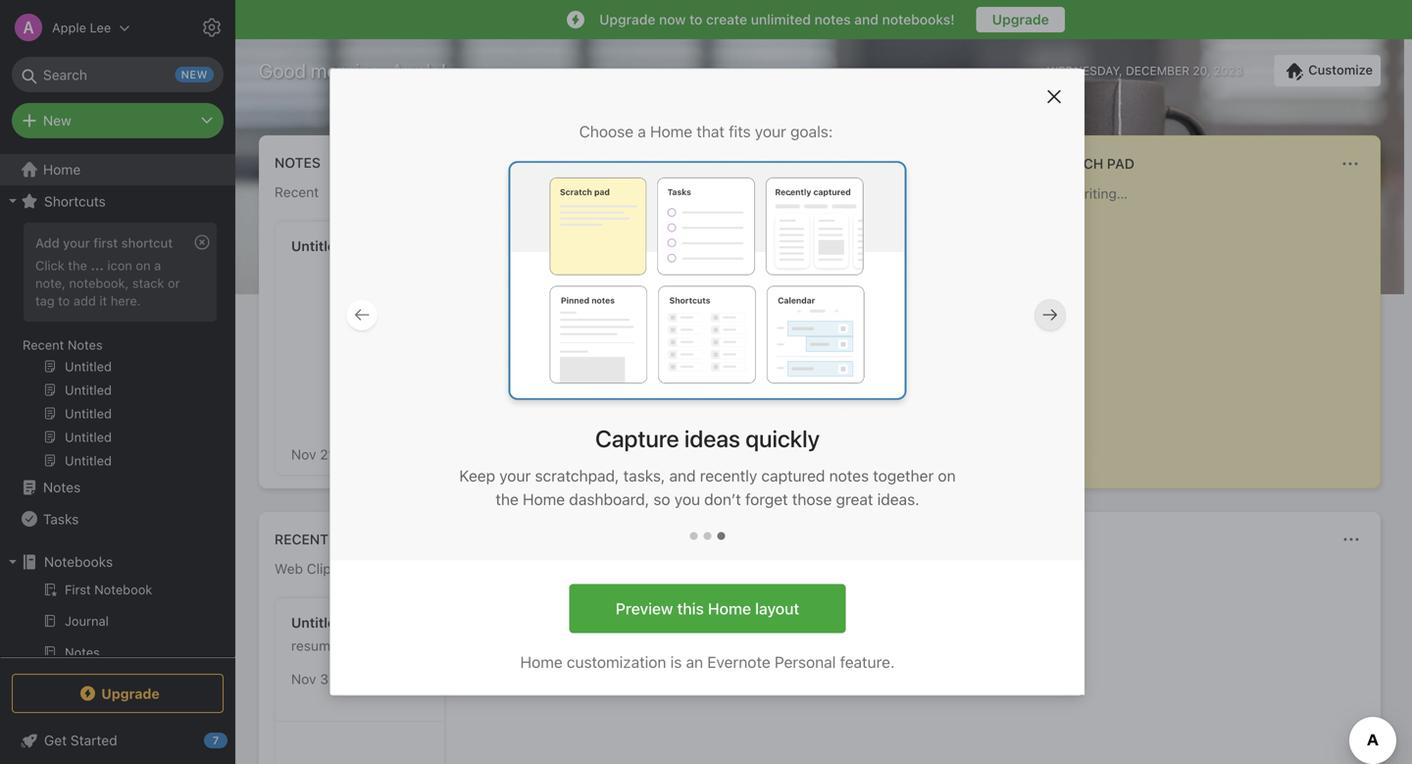 Task type: locate. For each thing, give the bounding box(es) containing it.
on right together
[[938, 467, 956, 485]]

on inside keep your scratchpad, tasks, and recently captured notes together on the home dashboard, so you don't forget those great ideas.
[[938, 467, 956, 485]]

choose slide to display tab list
[[690, 511, 725, 561]]

tab inside recent tab list
[[342, 184, 411, 204]]

0 vertical spatial notes
[[815, 11, 851, 27]]

icon
[[107, 258, 132, 273]]

tab
[[342, 184, 411, 204]]

upgrade now to create unlimited notes and notebooks!
[[599, 11, 955, 27]]

untitled for print("hello world"
[[833, 238, 886, 254]]

upgrade for upgrade now to create unlimited notes and notebooks!
[[599, 11, 656, 27]]

recent down notes button
[[275, 184, 319, 200]]

recent inside tab list
[[275, 184, 319, 200]]

1 horizontal spatial on
[[938, 467, 956, 485]]

a up the stack
[[154, 258, 161, 273]]

nov
[[833, 332, 858, 348], [291, 446, 316, 462], [652, 454, 677, 470], [291, 671, 316, 687]]

cancel image
[[1041, 83, 1068, 110]]

to
[[690, 11, 703, 27], [58, 293, 70, 308], [652, 323, 665, 339]]

nov 21 up so
[[652, 454, 695, 470]]

a inside icon on a note, notebook, stack or tag to add it here.
[[154, 258, 161, 273]]

preview this home layout
[[616, 599, 800, 618]]

1 group from the top
[[0, 217, 227, 480]]

home left that
[[650, 122, 693, 141]]

home down "scratchpad," at the bottom of the page
[[523, 490, 565, 509]]

all
[[715, 323, 729, 339]]

to right 'now'
[[690, 11, 703, 27]]

an
[[686, 653, 703, 671]]

21 for about this template use this template as a central repository to collect all the most important information about your trips. complete the infor mation below and...
[[681, 454, 695, 470]]

2 horizontal spatial upgrade
[[992, 11, 1049, 27]]

notebook,
[[69, 276, 129, 290]]

1 vertical spatial this
[[681, 282, 704, 298]]

1 vertical spatial and
[[669, 467, 696, 485]]

this right about
[[694, 261, 717, 277]]

1 horizontal spatial upgrade
[[599, 11, 656, 27]]

2 horizontal spatial to
[[690, 11, 703, 27]]

0 horizontal spatial upgrade
[[101, 685, 160, 702]]

to right 'tag'
[[58, 293, 70, 308]]

preview this home layout button
[[569, 584, 846, 633]]

tab list containing web clips
[[263, 561, 1377, 581]]

recent inside group
[[23, 337, 64, 352]]

your right fits
[[755, 122, 787, 141]]

1 vertical spatial group
[[0, 578, 227, 703]]

nov 21 up recently
[[291, 446, 334, 462]]

nov down 0/3
[[833, 332, 858, 348]]

template up as
[[721, 261, 777, 277]]

customize button
[[1274, 55, 1381, 86]]

0 vertical spatial on
[[136, 258, 151, 273]]

2 horizontal spatial nov 21
[[833, 332, 876, 348]]

new button
[[12, 103, 224, 138]]

0 horizontal spatial recent
[[23, 337, 64, 352]]

0 vertical spatial notes
[[275, 154, 321, 171]]

choose
[[579, 122, 634, 141]]

nov down the "capture"
[[652, 454, 677, 470]]

0 horizontal spatial on
[[136, 258, 151, 273]]

21 down 0/3
[[862, 332, 876, 348]]

about
[[652, 261, 690, 277]]

important down below
[[659, 426, 713, 440]]

evernote
[[707, 653, 771, 671]]

your up click the ...
[[63, 235, 90, 250]]

the down repository
[[733, 323, 753, 339]]

recent
[[275, 184, 319, 200], [23, 337, 64, 352]]

choose a home that fits your goals:
[[579, 122, 833, 141]]

0 vertical spatial recent
[[275, 184, 319, 200]]

layout
[[755, 599, 800, 618]]

and left notebooks!
[[855, 11, 879, 27]]

to inside untitled about this template use this template as a central repository to collect all the most important information about your trips. complete the infor mation below and...
[[652, 323, 665, 339]]

the left ...
[[68, 258, 87, 273]]

0 horizontal spatial and
[[669, 467, 696, 485]]

2 vertical spatial this
[[677, 599, 704, 618]]

1 horizontal spatial nov 21
[[652, 454, 695, 470]]

upgrade inside upgrade popup button
[[101, 685, 160, 702]]

notes inside keep your scratchpad, tasks, and recently captured notes together on the home dashboard, so you don't forget those great ideas.
[[829, 467, 869, 485]]

images
[[362, 561, 408, 577]]

so
[[654, 490, 671, 509]]

and
[[855, 11, 879, 27], [669, 467, 696, 485]]

1 vertical spatial a
[[154, 258, 161, 273]]

a right choose
[[638, 122, 646, 141]]

0/3
[[855, 298, 874, 312]]

...
[[91, 258, 104, 273]]

add
[[73, 293, 96, 308]]

next slide image
[[1039, 303, 1062, 327]]

0 vertical spatial to
[[690, 11, 703, 27]]

scratchpad,
[[535, 467, 619, 485]]

a inside untitled about this template use this template as a central repository to collect all the most important information about your trips. complete the infor mation below and...
[[652, 302, 660, 318]]

a down use
[[652, 302, 660, 318]]

repository
[[711, 302, 775, 318]]

0 vertical spatial this
[[694, 261, 717, 277]]

0 horizontal spatial a
[[154, 258, 161, 273]]

home inside button
[[708, 599, 751, 618]]

template
[[721, 261, 777, 277], [707, 282, 763, 298]]

0 vertical spatial important
[[652, 343, 714, 360]]

good
[[259, 59, 306, 82]]

1 horizontal spatial and
[[855, 11, 879, 27]]

icon on a note, notebook, stack or tag to add it here.
[[35, 258, 180, 308]]

notes up recent tab
[[275, 154, 321, 171]]

web clips
[[275, 561, 338, 577]]

nov 21 down 0/3
[[833, 332, 876, 348]]

1 vertical spatial on
[[938, 467, 956, 485]]

untitled inside untitled print("hello world"
[[833, 238, 886, 254]]

important down collect
[[652, 343, 714, 360]]

21 up recently
[[320, 446, 334, 462]]

tab list
[[263, 561, 1377, 581]]

recent down 'tag'
[[23, 337, 64, 352]]

notes inside notes button
[[275, 154, 321, 171]]

tree containing home
[[0, 154, 235, 764]]

21 down capture ideas quickly
[[681, 454, 695, 470]]

settings image
[[200, 16, 224, 39]]

documents
[[431, 561, 503, 577]]

tasks
[[43, 511, 79, 527]]

infor
[[741, 385, 776, 401]]

scratch pad button
[[1036, 152, 1135, 176]]

tree
[[0, 154, 235, 764]]

2 horizontal spatial 21
[[862, 332, 876, 348]]

shortcut
[[121, 235, 173, 250]]

your right keep at left
[[500, 467, 531, 485]]

untitled for resume.pdf:
[[291, 615, 344, 631]]

1 vertical spatial notes
[[68, 337, 103, 352]]

stack
[[132, 276, 164, 290]]

notes up great
[[829, 467, 869, 485]]

that
[[697, 122, 725, 141]]

notes right unlimited
[[815, 11, 851, 27]]

untitled about this template use this template as a central repository to collect all the most important information about your trips. complete the infor mation below and...
[[652, 238, 789, 421]]

resume.pdf:
[[291, 638, 368, 654]]

on
[[136, 258, 151, 273], [938, 467, 956, 485]]

0 vertical spatial a
[[638, 122, 646, 141]]

the
[[68, 258, 87, 273], [733, 323, 753, 339], [717, 385, 738, 401], [496, 490, 519, 509]]

your
[[755, 122, 787, 141], [63, 235, 90, 250], [692, 364, 720, 380], [500, 467, 531, 485]]

audio tab
[[527, 561, 563, 577]]

2 group from the top
[[0, 578, 227, 703]]

images tab
[[362, 561, 408, 577]]

untitled inside untitled resume.pdf:
[[291, 615, 344, 631]]

the up documents
[[496, 490, 519, 509]]

and up you
[[669, 467, 696, 485]]

2 horizontal spatial a
[[652, 302, 660, 318]]

a
[[638, 122, 646, 141], [154, 258, 161, 273], [652, 302, 660, 318]]

this up the central
[[681, 282, 704, 298]]

expand notebooks image
[[5, 554, 21, 570]]

first
[[93, 235, 118, 250]]

21 for print("hello world"
[[862, 332, 876, 348]]

the up below
[[717, 385, 738, 401]]

to left collect
[[652, 323, 665, 339]]

together
[[873, 467, 934, 485]]

2 vertical spatial to
[[652, 323, 665, 339]]

1 horizontal spatial 21
[[681, 454, 695, 470]]

use
[[652, 282, 677, 298]]

important
[[652, 343, 714, 360], [659, 426, 713, 440]]

scratch pad
[[1039, 155, 1135, 172]]

home left layout
[[708, 599, 751, 618]]

capture ideas quickly tab panel
[[331, 69, 1085, 511]]

complete
[[652, 385, 713, 401]]

1 horizontal spatial to
[[652, 323, 665, 339]]

important inside untitled about this template use this template as a central repository to collect all the most important information about your trips. complete the infor mation below and...
[[652, 343, 714, 360]]

on up the stack
[[136, 258, 151, 273]]

1 vertical spatial notes
[[829, 467, 869, 485]]

upgrade inside upgrade button
[[992, 11, 1049, 27]]

2 vertical spatial notes
[[43, 479, 81, 495]]

21
[[862, 332, 876, 348], [320, 446, 334, 462], [681, 454, 695, 470]]

group
[[0, 217, 227, 480], [0, 578, 227, 703]]

2 vertical spatial a
[[652, 302, 660, 318]]

shortcuts
[[44, 193, 106, 209]]

notes down 'add'
[[68, 337, 103, 352]]

untitled inside untitled about this template use this template as a central repository to collect all the most important information about your trips. complete the infor mation below and...
[[652, 238, 705, 254]]

template up repository
[[707, 282, 763, 298]]

try calendar feature for free element
[[331, 69, 1085, 561]]

nov 21
[[833, 332, 876, 348], [291, 446, 334, 462], [652, 454, 695, 470]]

recently captured button
[[271, 528, 422, 551]]

ideas
[[685, 425, 741, 452]]

your up complete
[[692, 364, 720, 380]]

this inside button
[[677, 599, 704, 618]]

pad
[[1107, 155, 1135, 172]]

1 horizontal spatial recent
[[275, 184, 319, 200]]

1 vertical spatial recent
[[23, 337, 64, 352]]

nov up recently
[[291, 446, 316, 462]]

fits
[[729, 122, 751, 141]]

untitled
[[291, 238, 344, 254], [472, 238, 525, 254], [652, 238, 705, 254], [833, 238, 886, 254], [291, 615, 344, 631]]

and inside keep your scratchpad, tasks, and recently captured notes together on the home dashboard, so you don't forget those great ideas.
[[669, 467, 696, 485]]

0 horizontal spatial to
[[58, 293, 70, 308]]

or
[[168, 276, 180, 290]]

1 vertical spatial to
[[58, 293, 70, 308]]

notes up tasks
[[43, 479, 81, 495]]

capture
[[595, 425, 679, 452]]

new
[[43, 112, 71, 128]]

this right preview
[[677, 599, 704, 618]]

notes inside group
[[68, 337, 103, 352]]

emails
[[587, 561, 628, 577]]

note,
[[35, 276, 66, 290]]

your inside untitled about this template use this template as a central repository to collect all the most important information about your trips. complete the infor mation below and...
[[692, 364, 720, 380]]

notes
[[815, 11, 851, 27], [829, 467, 869, 485]]

None search field
[[26, 57, 210, 92]]

add
[[35, 235, 60, 250]]

0 vertical spatial group
[[0, 217, 227, 480]]

home inside keep your scratchpad, tasks, and recently captured notes together on the home dashboard, so you don't forget those great ideas.
[[523, 490, 565, 509]]

untitled for about this template use this template as a central repository to collect all the most important information about your trips. complete the infor mation below and...
[[652, 238, 705, 254]]



Task type: describe. For each thing, give the bounding box(es) containing it.
world"
[[908, 261, 951, 277]]

trips.
[[724, 364, 756, 380]]

is
[[671, 653, 682, 671]]

dashboard,
[[569, 490, 650, 509]]

tasks,
[[624, 467, 665, 485]]

recently
[[275, 531, 344, 547]]

20,
[[1193, 64, 1211, 77]]

create
[[706, 11, 747, 27]]

here.
[[111, 293, 141, 308]]

below
[[699, 405, 737, 421]]

2023
[[1214, 64, 1243, 77]]

upgrade for upgrade button
[[992, 11, 1049, 27]]

recent notes
[[23, 337, 103, 352]]

recently captured
[[275, 531, 422, 547]]

your inside group
[[63, 235, 90, 250]]

keep
[[459, 467, 495, 485]]

december
[[1126, 64, 1190, 77]]

previous slide image
[[350, 303, 374, 327]]

personal
[[775, 653, 836, 671]]

central
[[663, 302, 707, 318]]

on inside icon on a note, notebook, stack or tag to add it here.
[[136, 258, 151, 273]]

upgrade button
[[12, 674, 224, 713]]

mation
[[652, 385, 776, 421]]

tasks button
[[0, 503, 227, 535]]

unlimited
[[751, 11, 811, 27]]

collect
[[669, 323, 711, 339]]

forget
[[745, 490, 788, 509]]

apple!
[[391, 59, 447, 82]]

now
[[659, 11, 686, 27]]

web
[[275, 561, 303, 577]]

nov 21 for print("hello world"
[[833, 332, 876, 348]]

wednesday,
[[1047, 64, 1123, 77]]

1 vertical spatial template
[[707, 282, 763, 298]]

recent for recent
[[275, 184, 319, 200]]

home up shortcuts
[[43, 161, 81, 178]]

click
[[35, 258, 65, 273]]

goals:
[[791, 122, 833, 141]]

3
[[320, 671, 329, 687]]

wednesday, december 20, 2023
[[1047, 64, 1243, 77]]

audio
[[527, 561, 563, 577]]

clips
[[307, 561, 338, 577]]

untitled resume.pdf:
[[291, 615, 368, 654]]

untitled print("hello world"
[[833, 238, 951, 277]]

it
[[99, 293, 107, 308]]

morning,
[[311, 59, 387, 82]]

don't
[[704, 490, 741, 509]]

print("hello
[[833, 261, 904, 277]]

0 vertical spatial and
[[855, 11, 879, 27]]

0 horizontal spatial 21
[[320, 446, 334, 462]]

preview
[[616, 599, 673, 618]]

as
[[767, 282, 781, 298]]

scratch
[[1039, 155, 1104, 172]]

upgrade button
[[977, 7, 1065, 32]]

your inside keep your scratchpad, tasks, and recently captured notes together on the home dashboard, so you don't forget those great ideas.
[[500, 467, 531, 485]]

notes button
[[271, 151, 344, 175]]

notes link
[[0, 472, 227, 503]]

notebooks
[[44, 554, 113, 570]]

ideas.
[[878, 490, 920, 509]]

captured
[[348, 531, 422, 547]]

recent for recent notes
[[23, 337, 64, 352]]

notes inside notes link
[[43, 479, 81, 495]]

1 vertical spatial important
[[659, 426, 713, 440]]

the inside keep your scratchpad, tasks, and recently captured notes together on the home dashboard, so you don't forget those great ideas.
[[496, 490, 519, 509]]

shortcuts button
[[0, 185, 227, 217]]

capture ideas quickly
[[595, 425, 820, 452]]

group containing add your first shortcut
[[0, 217, 227, 480]]

great
[[836, 490, 873, 509]]

thumbnail image
[[817, 365, 986, 472]]

add your first shortcut
[[35, 235, 173, 250]]

home left customization
[[520, 653, 563, 671]]

nov left 3
[[291, 671, 316, 687]]

Start writing… text field
[[1039, 185, 1379, 472]]

customization
[[567, 653, 666, 671]]

most
[[757, 323, 788, 339]]

emails tab
[[587, 561, 628, 577]]

0 vertical spatial template
[[721, 261, 777, 277]]

good morning, apple!
[[259, 59, 447, 82]]

home link
[[0, 154, 235, 185]]

notebooks!
[[882, 11, 955, 27]]

untitled inside button
[[472, 238, 525, 254]]

1 horizontal spatial a
[[638, 122, 646, 141]]

customize
[[1309, 63, 1373, 77]]

documents tab
[[431, 561, 503, 581]]

captured
[[762, 467, 825, 485]]

notebooks link
[[0, 546, 227, 578]]

information
[[717, 343, 789, 360]]

untitled button
[[456, 222, 625, 475]]

recently
[[700, 467, 758, 485]]

0 horizontal spatial nov 21
[[291, 446, 334, 462]]

Search text field
[[26, 57, 210, 92]]

tag
[[35, 293, 55, 308]]

recent tab list
[[263, 184, 995, 204]]

and...
[[740, 405, 776, 421]]

web clips tab
[[275, 561, 338, 581]]

feature.
[[840, 653, 895, 671]]

nov 21 for about this template use this template as a central repository to collect all the most important information about your trips. complete the infor mation below and...
[[652, 454, 695, 470]]

nov 3
[[291, 671, 329, 687]]

recent tab
[[275, 184, 319, 204]]

to inside icon on a note, notebook, stack or tag to add it here.
[[58, 293, 70, 308]]



Task type: vqa. For each thing, say whether or not it's contained in the screenshot.
group
yes



